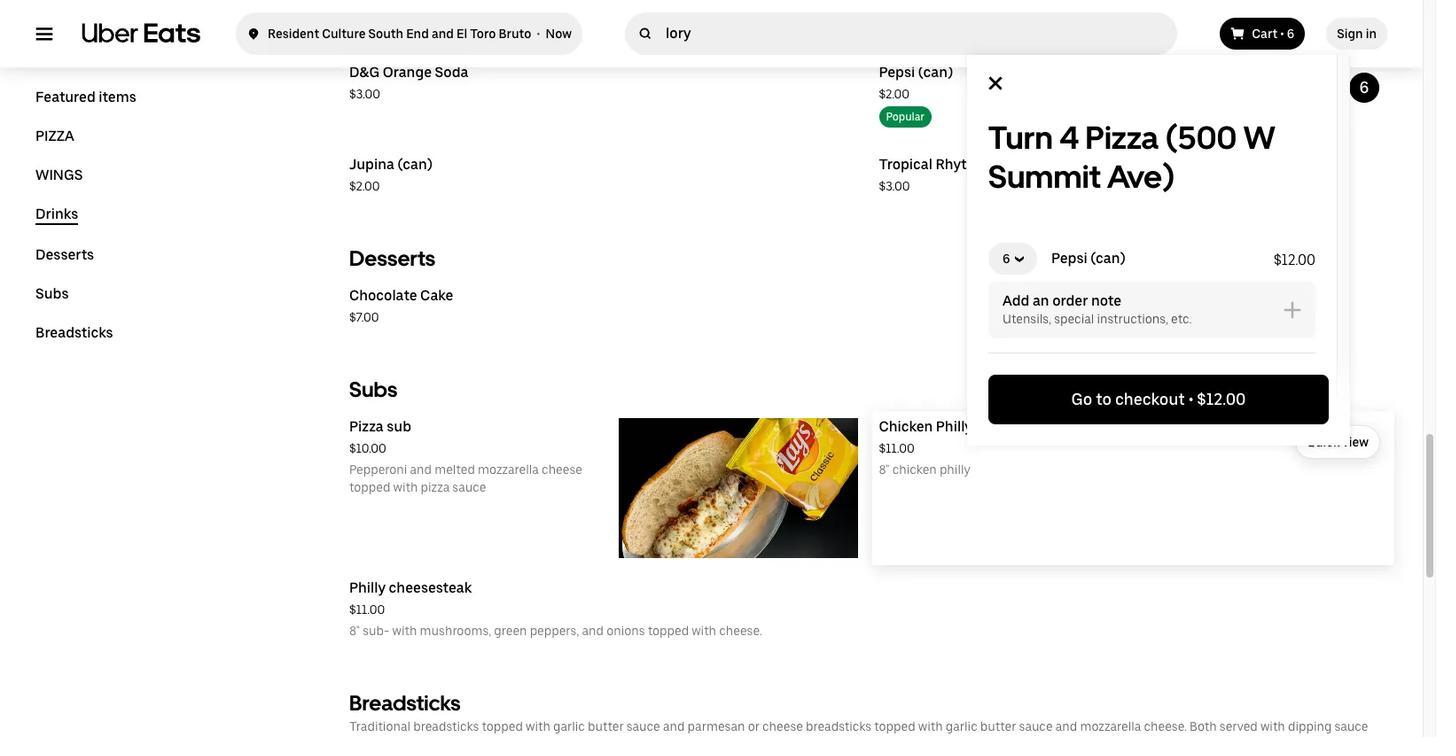 Task type: describe. For each thing, give the bounding box(es) containing it.
1 horizontal spatial w
[[1243, 119, 1276, 157]]

$10.00
[[349, 441, 386, 456]]

0 vertical spatial summit
[[1179, 45, 1240, 64]]

cheese. inside philly cheesesteak $11.00 8" sub- with mushrooms, green peppers, and onions topped with cheese.
[[719, 624, 762, 638]]

dipping
[[1288, 720, 1332, 734]]

quick
[[1306, 435, 1340, 449]]

0 vertical spatial turn
[[1027, 45, 1062, 64]]

traditional
[[349, 720, 411, 734]]

breadsticks for breadsticks traditional breadsticks topped with garlic butter sauce and parmesan or cheese breadsticks topped with garlic butter sauce and mozzarella cheese. both served with dipping sauce
[[349, 691, 461, 716]]

order
[[1052, 293, 1088, 309]]

orange
[[383, 64, 432, 81]]

add
[[1003, 293, 1030, 309]]

sauce inside 'pizza sub $10.00 pepperoni and melted mozzarella cheese topped with pizza sauce'
[[452, 480, 486, 495]]

subs button
[[35, 285, 69, 303]]

mozzarella inside 'pizza sub $10.00 pepperoni and melted mozzarella cheese topped with pizza sauce'
[[478, 463, 539, 477]]

pepsi (can)
[[1051, 250, 1126, 267]]

or
[[748, 720, 760, 734]]

0 vertical spatial drinks
[[349, 22, 409, 48]]

$2.00 for pepsi
[[879, 87, 910, 101]]

chicken philly $11.00 8" chicken philly
[[879, 418, 972, 477]]

melted
[[435, 463, 475, 477]]

pizza sub $10.00 pepperoni and melted mozzarella cheese topped with pizza sauce
[[349, 418, 582, 495]]

pepperoni
[[349, 463, 407, 477]]

chicken
[[892, 463, 937, 477]]

$11.00 for philly
[[349, 603, 385, 617]]

and inside philly cheesesteak $11.00 8" sub- with mushrooms, green peppers, and onions topped with cheese.
[[582, 624, 604, 638]]

chocolate cake $7.00
[[349, 287, 453, 324]]

breadsticks button
[[35, 324, 113, 342]]

0 vertical spatial ave)
[[1243, 45, 1277, 64]]

pepsi (can) $2.00
[[879, 64, 953, 101]]

sub-
[[363, 624, 390, 638]]

1 vertical spatial 6
[[1359, 78, 1369, 97]]

items
[[99, 89, 136, 105]]

tropical rhythms $3.00
[[879, 156, 996, 193]]

sign in
[[1337, 27, 1377, 41]]

mozzarella inside breadsticks traditional breadsticks topped with garlic butter sauce and parmesan or cheese breadsticks topped with garlic butter sauce and mozzarella cheese. both served with dipping sauce
[[1080, 720, 1141, 734]]

8" for philly cheesesteak
[[349, 624, 360, 638]]

to
[[1096, 390, 1112, 409]]

etc.
[[1171, 312, 1192, 326]]

1 horizontal spatial $12.00
[[1274, 252, 1316, 269]]

culture
[[322, 27, 366, 41]]

$3.00 inside tropical rhythms $3.00
[[879, 179, 910, 193]]

quick view link
[[1295, 426, 1380, 459]]

now
[[546, 27, 572, 41]]

featured items
[[35, 89, 136, 105]]

featured items button
[[35, 89, 136, 106]]

summit inside turn 4 pizza (500 w summit ave)
[[988, 158, 1101, 196]]

1 butter from the left
[[588, 720, 624, 734]]

resident
[[268, 27, 319, 41]]

chicken
[[879, 418, 933, 435]]

with inside 'pizza sub $10.00 pepperoni and melted mozzarella cheese topped with pizza sauce'
[[393, 480, 418, 495]]

an
[[1033, 293, 1049, 309]]

south
[[368, 27, 403, 41]]

go
[[1071, 390, 1092, 409]]

$7.00
[[349, 310, 379, 324]]

d&g orange soda $3.00
[[349, 64, 468, 101]]

1 vertical spatial $12.00
[[1197, 390, 1246, 409]]

topped inside 'pizza sub $10.00 pepperoni and melted mozzarella cheese topped with pizza sauce'
[[349, 480, 390, 495]]

drinks inside navigation
[[35, 206, 78, 223]]

1 breadsticks from the left
[[413, 720, 479, 734]]

both
[[1190, 720, 1217, 734]]

$2.00 for jupina
[[349, 179, 380, 193]]

add an order note utensils, special instructions, etc.
[[1003, 293, 1192, 326]]

0 vertical spatial w
[[1160, 45, 1176, 64]]

uber eats home image
[[82, 23, 200, 44]]

toro
[[470, 27, 496, 41]]

cart
[[1252, 27, 1278, 41]]

resident culture south end and el toro bruto • now
[[268, 27, 572, 41]]

philly cheesesteak $11.00 8" sub- with mushrooms, green peppers, and onions topped with cheese.
[[349, 580, 762, 638]]

pepsi for pepsi (can) $2.00
[[879, 64, 915, 81]]

pizza
[[35, 128, 74, 144]]

pizza button
[[35, 128, 74, 145]]

green
[[494, 624, 527, 638]]

0 horizontal spatial subs
[[35, 285, 69, 302]]

1 vertical spatial pizza
[[1086, 119, 1159, 157]]

and inside 'pizza sub $10.00 pepperoni and melted mozzarella cheese topped with pizza sauce'
[[410, 463, 432, 477]]

in
[[1366, 27, 1377, 41]]

1 horizontal spatial •
[[1188, 390, 1194, 409]]

(can) for pepsi (can) $2.00
[[918, 64, 953, 81]]

featured
[[35, 89, 96, 105]]

$3.00 inside d&g orange soda $3.00
[[349, 87, 380, 101]]

cheesesteak
[[389, 580, 472, 597]]

onions
[[607, 624, 645, 638]]

2 horizontal spatial •
[[1280, 27, 1284, 41]]

note
[[1091, 293, 1121, 309]]



Task type: locate. For each thing, give the bounding box(es) containing it.
1 vertical spatial breadsticks
[[349, 691, 461, 716]]

0 vertical spatial 4
[[1066, 45, 1076, 64]]

0 vertical spatial $3.00
[[349, 87, 380, 101]]

$12.00 up the plus image at top
[[1274, 252, 1316, 269]]

8" inside philly cheesesteak $11.00 8" sub- with mushrooms, green peppers, and onions topped with cheese.
[[349, 624, 360, 638]]

(can) right the jupina
[[398, 156, 432, 173]]

breadsticks
[[413, 720, 479, 734], [806, 720, 872, 734]]

2 breadsticks from the left
[[806, 720, 872, 734]]

4
[[1066, 45, 1076, 64], [1059, 119, 1079, 157]]

pizza
[[421, 480, 450, 495]]

1 horizontal spatial $2.00
[[879, 87, 910, 101]]

0 vertical spatial pepsi
[[879, 64, 915, 81]]

pizza inside 'pizza sub $10.00 pepperoni and melted mozzarella cheese topped with pizza sauce'
[[349, 418, 384, 435]]

1 vertical spatial $11.00
[[349, 603, 385, 617]]

1 horizontal spatial ave)
[[1243, 45, 1277, 64]]

0 vertical spatial $2.00
[[879, 87, 910, 101]]

1 horizontal spatial philly
[[936, 418, 972, 435]]

0 horizontal spatial $3.00
[[349, 87, 380, 101]]

1 horizontal spatial (500
[[1165, 119, 1237, 157]]

cheese. inside breadsticks traditional breadsticks topped with garlic butter sauce and parmesan or cheese breadsticks topped with garlic butter sauce and mozzarella cheese. both served with dipping sauce
[[1144, 720, 1187, 734]]

subtotal element
[[1197, 389, 1246, 410]]

end
[[406, 27, 429, 41]]

1 horizontal spatial (can)
[[918, 64, 953, 81]]

1 horizontal spatial summit
[[1179, 45, 1240, 64]]

1 horizontal spatial drinks
[[349, 22, 409, 48]]

philly inside "chicken philly $11.00 8" chicken philly"
[[936, 418, 972, 435]]

1 horizontal spatial desserts
[[349, 246, 435, 271]]

served
[[1220, 720, 1258, 734]]

mushrooms,
[[420, 624, 491, 638]]

1 horizontal spatial $11.00
[[879, 441, 915, 456]]

philly inside philly cheesesteak $11.00 8" sub- with mushrooms, green peppers, and onions topped with cheese.
[[349, 580, 386, 597]]

0 horizontal spatial philly
[[349, 580, 386, 597]]

1 vertical spatial (500
[[1165, 119, 1237, 157]]

0 vertical spatial philly
[[936, 418, 972, 435]]

cheese.
[[719, 624, 762, 638], [1144, 720, 1187, 734]]

breadsticks down subs button
[[35, 324, 113, 341]]

0 horizontal spatial mozzarella
[[478, 463, 539, 477]]

2 butter from the left
[[980, 720, 1016, 734]]

desserts
[[349, 246, 435, 271], [35, 246, 94, 263]]

pepsi
[[879, 64, 915, 81], [1051, 250, 1087, 267]]

6
[[1287, 27, 1294, 41], [1359, 78, 1369, 97]]

checkout
[[1115, 390, 1185, 409]]

1 horizontal spatial mozzarella
[[1080, 720, 1141, 734]]

breadsticks traditional breadsticks topped with garlic butter sauce and parmesan or cheese breadsticks topped with garlic butter sauce and mozzarella cheese. both served with dipping sauce
[[349, 691, 1368, 734]]

$3.00 down tropical
[[879, 179, 910, 193]]

soda
[[435, 64, 468, 81]]

1 vertical spatial $2.00
[[349, 179, 380, 193]]

$11.00 up sub-
[[349, 603, 385, 617]]

0 horizontal spatial 8"
[[349, 624, 360, 638]]

drinks
[[349, 22, 409, 48], [35, 206, 78, 223]]

1 horizontal spatial pepsi
[[1051, 250, 1087, 267]]

philly
[[940, 463, 970, 477]]

el
[[457, 27, 467, 41]]

pizza
[[1079, 45, 1118, 64], [1086, 119, 1159, 157], [349, 418, 384, 435]]

desserts down drinks button in the top left of the page
[[35, 246, 94, 263]]

(can) inside jupina (can) $2.00
[[398, 156, 432, 173]]

1 horizontal spatial 6
[[1359, 78, 1369, 97]]

1 horizontal spatial cheese.
[[1144, 720, 1187, 734]]

1 vertical spatial 8"
[[349, 624, 360, 638]]

0 horizontal spatial desserts
[[35, 246, 94, 263]]

0 vertical spatial cheese
[[542, 463, 582, 477]]

bruto
[[499, 27, 531, 41]]

sauce
[[452, 480, 486, 495], [627, 720, 660, 734], [1019, 720, 1053, 734], [1335, 720, 1368, 734]]

0 vertical spatial breadsticks
[[35, 324, 113, 341]]

• left now
[[537, 27, 540, 41]]

0 horizontal spatial breadsticks
[[413, 720, 479, 734]]

1 vertical spatial 4
[[1059, 119, 1079, 157]]

0 horizontal spatial (500
[[1121, 45, 1157, 64]]

utensils,
[[1003, 312, 1051, 326]]

0 horizontal spatial ave)
[[1107, 158, 1175, 196]]

breadsticks inside breadsticks traditional breadsticks topped with garlic butter sauce and parmesan or cheese breadsticks topped with garlic butter sauce and mozzarella cheese. both served with dipping sauce
[[349, 691, 461, 716]]

0 vertical spatial cheese.
[[719, 624, 762, 638]]

chocolate
[[349, 287, 417, 304]]

2 vertical spatial pizza
[[349, 418, 384, 435]]

parmesan
[[688, 720, 745, 734]]

navigation containing featured items
[[35, 89, 307, 363]]

jupina
[[349, 156, 394, 173]]

$11.00
[[879, 441, 915, 456], [349, 603, 385, 617]]

$3.00
[[349, 87, 380, 101], [879, 179, 910, 193]]

d&g
[[349, 64, 380, 81]]

0 vertical spatial pizza
[[1079, 45, 1118, 64]]

• right "cart"
[[1280, 27, 1284, 41]]

1 horizontal spatial cheese
[[762, 720, 803, 734]]

8" inside "chicken philly $11.00 8" chicken philly"
[[879, 463, 890, 477]]

1 horizontal spatial $3.00
[[879, 179, 910, 193]]

1 vertical spatial pepsi
[[1051, 250, 1087, 267]]

1 horizontal spatial breadsticks
[[349, 691, 461, 716]]

drinks down wings button
[[35, 206, 78, 223]]

(can)
[[918, 64, 953, 81], [398, 156, 432, 173], [1091, 250, 1126, 267]]

1 vertical spatial subs
[[349, 377, 398, 402]]

0 horizontal spatial summit
[[988, 158, 1101, 196]]

topped
[[349, 480, 390, 495], [648, 624, 689, 638], [482, 720, 523, 734], [874, 720, 915, 734]]

1 vertical spatial cheese
[[762, 720, 803, 734]]

0 vertical spatial $12.00
[[1274, 252, 1316, 269]]

0 horizontal spatial cheese.
[[719, 624, 762, 638]]

0 horizontal spatial cheese
[[542, 463, 582, 477]]

0 horizontal spatial garlic
[[553, 720, 585, 734]]

0 horizontal spatial 6
[[1287, 27, 1294, 41]]

4 inside turn 4 pizza (500 w summit ave)
[[1059, 119, 1079, 157]]

• left the subtotal element
[[1188, 390, 1194, 409]]

8" left sub-
[[349, 624, 360, 638]]

$11.00 for chicken
[[879, 441, 915, 456]]

view
[[1343, 435, 1369, 449]]

wings button
[[35, 167, 83, 184]]

pepsi for pepsi (can)
[[1051, 250, 1087, 267]]

deliver to image
[[246, 23, 261, 44]]

instructions,
[[1097, 312, 1168, 326]]

2 garlic from the left
[[946, 720, 978, 734]]

$11.00 inside philly cheesesteak $11.00 8" sub- with mushrooms, green peppers, and onions topped with cheese.
[[349, 603, 385, 617]]

subs up sub
[[349, 377, 398, 402]]

pepsi down search in turn 4 pizza (500 w summit ave) 'text box' in the top of the page
[[879, 64, 915, 81]]

ave)
[[1243, 45, 1277, 64], [1107, 158, 1175, 196]]

$11.00 inside "chicken philly $11.00 8" chicken philly"
[[879, 441, 915, 456]]

$2.00 up popular
[[879, 87, 910, 101]]

philly up the "philly"
[[936, 418, 972, 435]]

0 vertical spatial 6
[[1287, 27, 1294, 41]]

philly
[[936, 418, 972, 435], [349, 580, 386, 597]]

$2.00 down the jupina
[[349, 179, 380, 193]]

(can) down search in turn 4 pizza (500 w summit ave) 'text box' in the top of the page
[[918, 64, 953, 81]]

$2.00 inside pepsi (can) $2.00
[[879, 87, 910, 101]]

0 horizontal spatial $11.00
[[349, 603, 385, 617]]

turn inside turn 4 pizza (500 w summit ave)
[[988, 119, 1053, 157]]

0 horizontal spatial drinks
[[35, 206, 78, 223]]

ave) inside turn 4 pizza (500 w summit ave)
[[1107, 158, 1175, 196]]

$12.00
[[1274, 252, 1316, 269], [1197, 390, 1246, 409]]

0 horizontal spatial (can)
[[398, 156, 432, 173]]

wings
[[35, 167, 83, 184]]

0 vertical spatial mozzarella
[[478, 463, 539, 477]]

(500
[[1121, 45, 1157, 64], [1165, 119, 1237, 157]]

0 vertical spatial turn 4 pizza (500 w summit ave)
[[1027, 45, 1277, 64]]

1 garlic from the left
[[553, 720, 585, 734]]

1 vertical spatial drinks
[[35, 206, 78, 223]]

desserts button
[[35, 246, 94, 264]]

$3.00 down d&g
[[349, 87, 380, 101]]

$2.00
[[879, 87, 910, 101], [349, 179, 380, 193]]

drinks button
[[35, 206, 78, 225]]

breadsticks for breadsticks
[[35, 324, 113, 341]]

1 vertical spatial philly
[[349, 580, 386, 597]]

cart • 6
[[1252, 27, 1294, 41]]

subs down 'desserts' button
[[35, 285, 69, 302]]

0 horizontal spatial pepsi
[[879, 64, 915, 81]]

0 vertical spatial $11.00
[[879, 441, 915, 456]]

cheese inside 'pizza sub $10.00 pepperoni and melted mozzarella cheese topped with pizza sauce'
[[542, 463, 582, 477]]

w
[[1160, 45, 1176, 64], [1243, 119, 1276, 157]]

$2.00 inside jupina (can) $2.00
[[349, 179, 380, 193]]

(can) for pepsi (can)
[[1091, 250, 1126, 267]]

topped inside philly cheesesteak $11.00 8" sub- with mushrooms, green peppers, and onions topped with cheese.
[[648, 624, 689, 638]]

6 down in
[[1359, 78, 1369, 97]]

summit
[[1179, 45, 1240, 64], [988, 158, 1101, 196]]

(can) for jupina (can) $2.00
[[398, 156, 432, 173]]

0 vertical spatial 8"
[[879, 463, 890, 477]]

1 vertical spatial w
[[1243, 119, 1276, 157]]

0 horizontal spatial breadsticks
[[35, 324, 113, 341]]

turn
[[1027, 45, 1062, 64], [988, 119, 1053, 157]]

pepsi up order
[[1051, 250, 1087, 267]]

$11.00 down chicken
[[879, 441, 915, 456]]

0 horizontal spatial w
[[1160, 45, 1176, 64]]

0 horizontal spatial •
[[537, 27, 540, 41]]

1 horizontal spatial subs
[[349, 377, 398, 402]]

1 horizontal spatial garlic
[[946, 720, 978, 734]]

jupina (can) $2.00
[[349, 156, 432, 193]]

1 vertical spatial ave)
[[1107, 158, 1175, 196]]

1 vertical spatial (can)
[[398, 156, 432, 173]]

8" left chicken
[[879, 463, 890, 477]]

desserts up chocolate
[[349, 246, 435, 271]]

0 vertical spatial subs
[[35, 285, 69, 302]]

1 horizontal spatial butter
[[980, 720, 1016, 734]]

cheese
[[542, 463, 582, 477], [762, 720, 803, 734]]

2 horizontal spatial (can)
[[1091, 250, 1126, 267]]

sign in link
[[1326, 18, 1387, 50]]

cheese inside breadsticks traditional breadsticks topped with garlic butter sauce and parmesan or cheese breadsticks topped with garlic butter sauce and mozzarella cheese. both served with dipping sauce
[[762, 720, 803, 734]]

drinks up d&g
[[349, 22, 409, 48]]

1 horizontal spatial 8"
[[879, 463, 890, 477]]

Search in Turn 4 Pizza (500 W Summit Ave) text field
[[666, 25, 1170, 43]]

1 vertical spatial mozzarella
[[1080, 720, 1141, 734]]

0 vertical spatial (500
[[1121, 45, 1157, 64]]

0 horizontal spatial butter
[[588, 720, 624, 734]]

breadsticks
[[35, 324, 113, 341], [349, 691, 461, 716]]

peppers,
[[530, 624, 579, 638]]

0 horizontal spatial $12.00
[[1197, 390, 1246, 409]]

8"
[[879, 463, 890, 477], [349, 624, 360, 638]]

1 vertical spatial cheese.
[[1144, 720, 1187, 734]]

plus image
[[1284, 301, 1301, 319]]

breadsticks up traditional
[[349, 691, 461, 716]]

$12.00 right checkout
[[1197, 390, 1246, 409]]

6 right "cart"
[[1287, 27, 1294, 41]]

tropical
[[879, 156, 933, 173]]

philly up sub-
[[349, 580, 386, 597]]

1 vertical spatial turn
[[988, 119, 1053, 157]]

1 horizontal spatial breadsticks
[[806, 720, 872, 734]]

8" for chicken philly
[[879, 463, 890, 477]]

rhythms
[[936, 156, 996, 173]]

main navigation menu image
[[35, 25, 53, 43]]

subs
[[35, 285, 69, 302], [349, 377, 398, 402]]

breadsticks right traditional
[[413, 720, 479, 734]]

(can) up note
[[1091, 250, 1126, 267]]

navigation
[[35, 89, 307, 363]]

special
[[1054, 312, 1094, 326]]

0 horizontal spatial $2.00
[[349, 179, 380, 193]]

quick view
[[1306, 435, 1369, 449]]

with
[[393, 480, 418, 495], [392, 624, 417, 638], [692, 624, 716, 638], [526, 720, 550, 734], [918, 720, 943, 734], [1261, 720, 1285, 734]]

go to checkout • $12.00
[[1071, 390, 1246, 409]]

1 vertical spatial $3.00
[[879, 179, 910, 193]]

and
[[432, 27, 454, 41], [410, 463, 432, 477], [582, 624, 604, 638], [663, 720, 685, 734], [1056, 720, 1077, 734]]

popular
[[886, 111, 925, 123]]

1 vertical spatial summit
[[988, 158, 1101, 196]]

(can) inside pepsi (can) $2.00
[[918, 64, 953, 81]]

0 vertical spatial (can)
[[918, 64, 953, 81]]

sub
[[387, 418, 411, 435]]

breadsticks right the or
[[806, 720, 872, 734]]

2 vertical spatial (can)
[[1091, 250, 1126, 267]]

1 vertical spatial turn 4 pizza (500 w summit ave)
[[988, 119, 1276, 196]]

pepsi inside pepsi (can) $2.00
[[879, 64, 915, 81]]

sign
[[1337, 27, 1363, 41]]

cake
[[420, 287, 453, 304]]



Task type: vqa. For each thing, say whether or not it's contained in the screenshot.
the rightmost on
no



